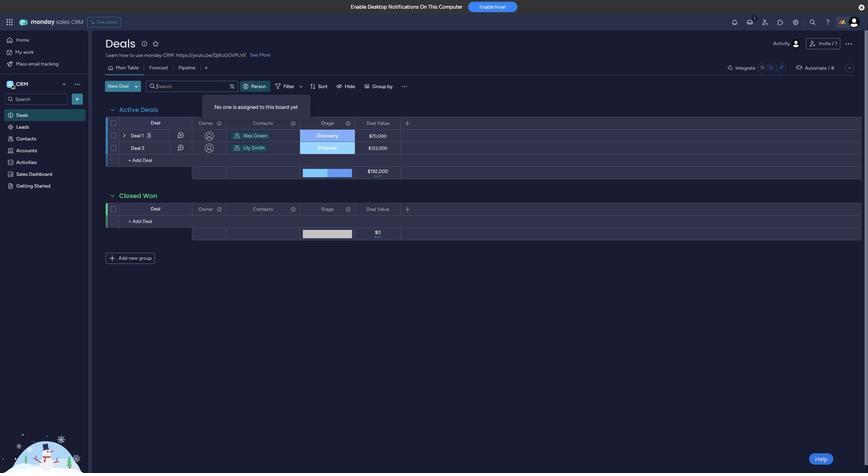 Task type: locate. For each thing, give the bounding box(es) containing it.
accounts
[[16, 147, 37, 153]]

mass email tracking button
[[4, 58, 75, 70]]

1 vertical spatial contacts
[[16, 136, 36, 142]]

help
[[816, 456, 828, 462]]

/ right invite
[[833, 41, 835, 46]]

see plans button
[[87, 17, 121, 27]]

deal value for 1st deal value field from the bottom of the page
[[367, 206, 390, 212]]

Contacts field
[[251, 119, 275, 127], [251, 205, 275, 213]]

workspace options image
[[74, 81, 81, 88]]

1 horizontal spatial see
[[250, 52, 258, 58]]

value up the $0
[[378, 206, 390, 212]]

monday down add to favorites icon
[[144, 52, 162, 58]]

0 vertical spatial deal value field
[[365, 119, 391, 127]]

1 value from the top
[[378, 120, 390, 126]]

2 sum from the top
[[374, 234, 382, 239]]

dapulse integrations image
[[728, 65, 733, 71]]

lottie animation image
[[0, 403, 88, 473]]

sum inside $192,000 sum
[[374, 173, 382, 178]]

0 horizontal spatial see
[[97, 19, 105, 25]]

0 vertical spatial see
[[97, 19, 105, 25]]

activity
[[774, 41, 791, 46]]

+ add deal text field down 2
[[123, 156, 189, 165]]

1 horizontal spatial /
[[833, 41, 835, 46]]

see left more
[[250, 52, 258, 58]]

getting started
[[16, 183, 50, 189]]

deal 1
[[131, 133, 144, 139]]

this
[[266, 104, 275, 110]]

no
[[215, 104, 222, 110]]

0 vertical spatial sum
[[374, 173, 382, 178]]

main table
[[116, 65, 139, 71]]

deal value field up $70,000
[[365, 119, 391, 127]]

my work button
[[4, 47, 75, 58]]

list box
[[0, 108, 88, 285]]

new deal button
[[105, 81, 132, 92]]

enable inside button
[[480, 4, 494, 10]]

owner
[[199, 120, 213, 126], [199, 206, 213, 212]]

deal value field up the $0
[[365, 205, 391, 213]]

enable left the desktop
[[351, 4, 367, 10]]

crm inside workspace selection "element"
[[16, 81, 28, 87]]

stage left column information icon
[[321, 206, 334, 212]]

select product image
[[6, 19, 13, 26]]

help image
[[825, 19, 832, 26]]

options image
[[345, 117, 350, 129], [391, 117, 396, 129], [391, 203, 396, 215]]

0 vertical spatial + add deal text field
[[123, 156, 189, 165]]

0 vertical spatial deal value
[[367, 120, 390, 126]]

lily smith element
[[231, 144, 268, 152]]

add to favorites image
[[152, 40, 159, 47]]

value
[[378, 120, 390, 126], [378, 206, 390, 212]]

started
[[34, 183, 50, 189]]

public board image
[[7, 182, 14, 189]]

see
[[97, 19, 105, 25], [250, 52, 258, 58]]

enable for enable desktop notifications on this computer
[[351, 4, 367, 10]]

+ Add Deal text field
[[123, 156, 189, 165], [123, 217, 189, 226]]

enable left now! on the right of the page
[[480, 4, 494, 10]]

1 horizontal spatial enable
[[480, 4, 494, 10]]

value up $70,000
[[378, 120, 390, 126]]

stage field left column information icon
[[320, 205, 336, 213]]

2 vertical spatial contacts
[[253, 206, 273, 212]]

invite / 1
[[820, 41, 838, 46]]

getting
[[16, 183, 33, 189]]

to left use
[[130, 52, 134, 58]]

stage
[[321, 120, 334, 126], [321, 206, 334, 212]]

add new group button
[[106, 253, 155, 264]]

add
[[119, 255, 128, 261]]

angle down image
[[135, 84, 138, 89]]

public dashboard image
[[7, 171, 14, 177]]

deal value up the $0
[[367, 206, 390, 212]]

1 vertical spatial stage field
[[320, 205, 336, 213]]

0 horizontal spatial to
[[130, 52, 134, 58]]

0 horizontal spatial enable
[[351, 4, 367, 10]]

stage up discovery on the top left of the page
[[321, 120, 334, 126]]

2 owner from the top
[[199, 206, 213, 212]]

1 vertical spatial deal value field
[[365, 205, 391, 213]]

no one is assigned to this board yet
[[215, 104, 298, 110]]

1 right invite
[[836, 41, 838, 46]]

closed won
[[119, 191, 157, 200]]

1 vertical spatial monday
[[144, 52, 162, 58]]

see plans
[[97, 19, 118, 25]]

lily smith
[[243, 145, 265, 151]]

3 button
[[147, 129, 152, 142]]

sum for $0
[[374, 234, 382, 239]]

deal up deal 2
[[131, 133, 141, 139]]

deal value up $70,000
[[367, 120, 390, 126]]

1 vertical spatial to
[[260, 104, 265, 110]]

value for 1st deal value field from the bottom of the page
[[378, 206, 390, 212]]

forecast button
[[144, 62, 173, 74]]

menu image
[[401, 83, 408, 90]]

see inside 'button'
[[97, 19, 105, 25]]

autopilot image
[[797, 63, 803, 72]]

1 vertical spatial /
[[829, 65, 831, 71]]

1 sum from the top
[[374, 173, 382, 178]]

2 contacts field from the top
[[251, 205, 275, 213]]

2 value from the top
[[378, 206, 390, 212]]

0 horizontal spatial crm
[[16, 81, 28, 87]]

activities
[[16, 159, 37, 165]]

crm right sales
[[71, 18, 83, 26]]

deal 2
[[131, 145, 145, 151]]

2
[[142, 145, 145, 151]]

1 vertical spatial owner
[[199, 206, 213, 212]]

Closed Won field
[[118, 191, 159, 200]]

crm right 'workspace' icon at top left
[[16, 81, 28, 87]]

Deal Value field
[[365, 119, 391, 127], [365, 205, 391, 213]]

0 vertical spatial stage
[[321, 120, 334, 126]]

1 vertical spatial value
[[378, 206, 390, 212]]

2 deal value field from the top
[[365, 205, 391, 213]]

1 owner from the top
[[199, 120, 213, 126]]

1 owner field from the top
[[197, 119, 215, 127]]

3
[[148, 133, 150, 138]]

deals up how
[[105, 36, 136, 51]]

column information image
[[217, 121, 222, 126], [291, 121, 296, 126], [346, 121, 351, 126], [217, 207, 222, 212], [291, 207, 296, 212]]

one
[[223, 104, 232, 110]]

0 vertical spatial 1
[[836, 41, 838, 46]]

invite
[[820, 41, 832, 46]]

enable for enable now!
[[480, 4, 494, 10]]

group by button
[[362, 81, 397, 92]]

1 vertical spatial see
[[250, 52, 258, 58]]

0 vertical spatial owner field
[[197, 119, 215, 127]]

0 vertical spatial value
[[378, 120, 390, 126]]

2 stage from the top
[[321, 206, 334, 212]]

deal up 3 button
[[151, 120, 160, 126]]

0 vertical spatial contacts field
[[251, 119, 275, 127]]

1 stage from the top
[[321, 120, 334, 126]]

deals right active
[[141, 105, 158, 114]]

$0
[[375, 230, 381, 235]]

svg image
[[234, 145, 241, 152]]

enable
[[351, 4, 367, 10], [480, 4, 494, 10]]

deals up the 'leads'
[[16, 112, 28, 118]]

1 vertical spatial crm
[[16, 81, 28, 87]]

my work
[[15, 49, 34, 55]]

my
[[15, 49, 22, 55]]

add view image
[[205, 65, 208, 71]]

1 vertical spatial contacts field
[[251, 205, 275, 213]]

active deals
[[119, 105, 158, 114]]

to
[[130, 52, 134, 58], [260, 104, 265, 110]]

1 vertical spatial stage
[[321, 206, 334, 212]]

1 vertical spatial + add deal text field
[[123, 217, 189, 226]]

monday up home button
[[31, 18, 55, 26]]

workspace selection element
[[7, 80, 29, 89]]

v2 search image
[[150, 82, 155, 90]]

Search field
[[155, 82, 212, 91]]

new
[[129, 255, 138, 261]]

to left this
[[260, 104, 265, 110]]

hide button
[[334, 81, 360, 92]]

deal right the new on the left of the page
[[119, 83, 129, 89]]

0 horizontal spatial 1
[[142, 133, 144, 139]]

0 vertical spatial owner
[[199, 120, 213, 126]]

1 horizontal spatial to
[[260, 104, 265, 110]]

crm
[[71, 18, 83, 26], [16, 81, 28, 87]]

enable desktop notifications on this computer
[[351, 4, 463, 10]]

option
[[0, 109, 88, 110]]

see left plans on the left top of the page
[[97, 19, 105, 25]]

learn
[[106, 52, 118, 58]]

tracking
[[41, 61, 59, 67]]

+ add deal text field down won
[[123, 217, 189, 226]]

stage field up discovery on the top left of the page
[[320, 119, 336, 127]]

0 vertical spatial monday
[[31, 18, 55, 26]]

1 horizontal spatial monday
[[144, 52, 162, 58]]

contacts
[[253, 120, 273, 126], [16, 136, 36, 142], [253, 206, 273, 212]]

2 owner field from the top
[[197, 205, 215, 213]]

$70,000
[[369, 133, 387, 139]]

/
[[833, 41, 835, 46], [829, 65, 831, 71]]

Stage field
[[320, 119, 336, 127], [320, 205, 336, 213]]

0 vertical spatial to
[[130, 52, 134, 58]]

0 vertical spatial /
[[833, 41, 835, 46]]

active
[[119, 105, 139, 114]]

0 horizontal spatial /
[[829, 65, 831, 71]]

1 deal value field from the top
[[365, 119, 391, 127]]

discovery
[[317, 133, 338, 139]]

plans
[[106, 19, 118, 25]]

/ for 8
[[829, 65, 831, 71]]

contacts inside list box
[[16, 136, 36, 142]]

1 vertical spatial deal value
[[367, 206, 390, 212]]

/ inside button
[[833, 41, 835, 46]]

2 deal value from the top
[[367, 206, 390, 212]]

monday
[[31, 18, 55, 26], [144, 52, 162, 58]]

c
[[8, 81, 12, 87]]

sales dashboard
[[16, 171, 52, 177]]

1 horizontal spatial 1
[[836, 41, 838, 46]]

1 vertical spatial sum
[[374, 234, 382, 239]]

2 + add deal text field from the top
[[123, 217, 189, 226]]

/ left 8
[[829, 65, 831, 71]]

owner for 1st owner field from the bottom of the page
[[199, 206, 213, 212]]

1 vertical spatial owner field
[[197, 205, 215, 213]]

0 vertical spatial contacts
[[253, 120, 273, 126]]

0 vertical spatial crm
[[71, 18, 83, 26]]

1 left 3 at the left of page
[[142, 133, 144, 139]]

options image
[[845, 40, 854, 48], [74, 96, 81, 103], [216, 117, 221, 129], [290, 117, 295, 129], [216, 203, 221, 215], [290, 203, 295, 215], [345, 203, 350, 215]]

1 deal value from the top
[[367, 120, 390, 126]]

1 vertical spatial 1
[[142, 133, 144, 139]]

deal value
[[367, 120, 390, 126], [367, 206, 390, 212]]

deals inside field
[[141, 105, 158, 114]]

list box containing deals
[[0, 108, 88, 285]]

desktop
[[368, 4, 387, 10]]

owner for first owner field from the top of the page
[[199, 120, 213, 126]]

collapse board header image
[[848, 65, 853, 71]]

0 horizontal spatial monday
[[31, 18, 55, 26]]

Owner field
[[197, 119, 215, 127], [197, 205, 215, 213]]

sales
[[16, 171, 28, 177]]

column information image
[[346, 207, 351, 212]]

sort button
[[307, 81, 332, 92]]

won
[[143, 191, 157, 200]]

deal
[[119, 83, 129, 89], [151, 120, 160, 126], [367, 120, 376, 126], [131, 133, 141, 139], [131, 145, 141, 151], [151, 206, 160, 212], [367, 206, 376, 212]]

0 vertical spatial stage field
[[320, 119, 336, 127]]

deals
[[105, 36, 136, 51], [141, 105, 158, 114], [16, 112, 28, 118]]

2 horizontal spatial deals
[[141, 105, 158, 114]]

1 horizontal spatial crm
[[71, 18, 83, 26]]



Task type: describe. For each thing, give the bounding box(es) containing it.
Deals field
[[104, 36, 137, 51]]

filter
[[284, 83, 295, 89]]

lottie animation element
[[0, 403, 88, 473]]

new deal
[[108, 83, 129, 89]]

1 inside button
[[836, 41, 838, 46]]

deal right column information icon
[[367, 206, 376, 212]]

now!
[[495, 4, 506, 10]]

main
[[116, 65, 126, 71]]

christina overa image
[[849, 17, 860, 28]]

person
[[251, 83, 266, 89]]

closed
[[119, 191, 141, 200]]

yet
[[291, 104, 298, 110]]

mass
[[16, 61, 27, 67]]

1 image
[[752, 14, 759, 22]]

$192,000
[[368, 169, 389, 174]]

monday inside learn how to use monday crm: https://youtu.be/qjkcggvplve see more
[[144, 52, 162, 58]]

learn how to use monday crm: https://youtu.be/qjkcggvplve see more
[[106, 52, 271, 58]]

group by
[[373, 83, 393, 89]]

leads
[[16, 124, 29, 130]]

group
[[373, 83, 386, 89]]

deal up $70,000
[[367, 120, 376, 126]]

table
[[127, 65, 139, 71]]

options image for 1st deal value field from the bottom of the page
[[391, 203, 396, 215]]

Search in workspace field
[[15, 95, 58, 103]]

mass email tracking
[[16, 61, 59, 67]]

1 horizontal spatial deals
[[105, 36, 136, 51]]

sort
[[318, 83, 328, 89]]

1 stage field from the top
[[320, 119, 336, 127]]

show board description image
[[141, 40, 149, 47]]

group
[[139, 255, 152, 261]]

alex
[[243, 133, 253, 139]]

see more link
[[249, 52, 271, 59]]

this
[[428, 4, 438, 10]]

notifications
[[389, 4, 419, 10]]

workspace image
[[7, 80, 14, 88]]

email
[[28, 61, 40, 67]]

lily
[[243, 145, 251, 151]]

work
[[23, 49, 34, 55]]

automate
[[806, 65, 827, 71]]

value for first deal value field from the top of the page
[[378, 120, 390, 126]]

enable now!
[[480, 4, 506, 10]]

alex green element
[[231, 132, 270, 140]]

automate / 8
[[806, 65, 835, 71]]

board
[[276, 104, 289, 110]]

options image for first deal value field from the top of the page
[[391, 117, 396, 129]]

integrate
[[736, 65, 756, 71]]

hide
[[345, 83, 355, 89]]

0 horizontal spatial deals
[[16, 112, 28, 118]]

more
[[260, 52, 271, 58]]

invite members image
[[762, 19, 769, 26]]

pipeline
[[179, 65, 196, 71]]

green
[[254, 133, 267, 139]]

new
[[108, 83, 118, 89]]

on
[[420, 4, 427, 10]]

crm:
[[163, 52, 175, 58]]

computer
[[439, 4, 463, 10]]

home button
[[4, 35, 75, 46]]

search options image
[[230, 84, 235, 89]]

arrow down image
[[297, 82, 305, 91]]

8
[[832, 65, 835, 71]]

by
[[388, 83, 393, 89]]

emails settings image
[[793, 19, 800, 26]]

Active Deals field
[[118, 105, 160, 114]]

sum for $192,000
[[374, 173, 382, 178]]

1 + add deal text field from the top
[[123, 156, 189, 165]]

dashboard
[[29, 171, 52, 177]]

help button
[[810, 453, 834, 465]]

$192,000 sum
[[368, 169, 389, 178]]

$0 sum
[[374, 230, 382, 239]]

alex green
[[243, 133, 267, 139]]

deal left 2
[[131, 145, 141, 151]]

sales
[[56, 18, 70, 26]]

to inside learn how to use monday crm: https://youtu.be/qjkcggvplve see more
[[130, 52, 134, 58]]

filter button
[[273, 81, 305, 92]]

deal inside button
[[119, 83, 129, 89]]

search everything image
[[810, 19, 817, 26]]

monday sales crm
[[31, 18, 83, 26]]

assigned
[[238, 104, 259, 110]]

home
[[16, 37, 29, 43]]

inbox image
[[747, 19, 754, 26]]

$122,000
[[369, 145, 388, 151]]

forecast
[[149, 65, 168, 71]]

https://youtu.be/qjkcggvplve
[[176, 52, 247, 58]]

pipeline button
[[173, 62, 201, 74]]

svg image
[[234, 132, 241, 139]]

deal down won
[[151, 206, 160, 212]]

2 stage field from the top
[[320, 205, 336, 213]]

smith
[[252, 145, 265, 151]]

notifications image
[[732, 19, 739, 26]]

is
[[233, 104, 237, 110]]

/ for 1
[[833, 41, 835, 46]]

apps image
[[778, 19, 785, 26]]

dapulse close image
[[859, 4, 865, 11]]

invite / 1 button
[[807, 38, 841, 49]]

how
[[119, 52, 129, 58]]

1 contacts field from the top
[[251, 119, 275, 127]]

see inside learn how to use monday crm: https://youtu.be/qjkcggvplve see more
[[250, 52, 258, 58]]

enable now! button
[[468, 2, 518, 12]]

deal value for first deal value field from the top of the page
[[367, 120, 390, 126]]

proposal
[[318, 145, 337, 151]]



Task type: vqa. For each thing, say whether or not it's contained in the screenshot.
proposal
yes



